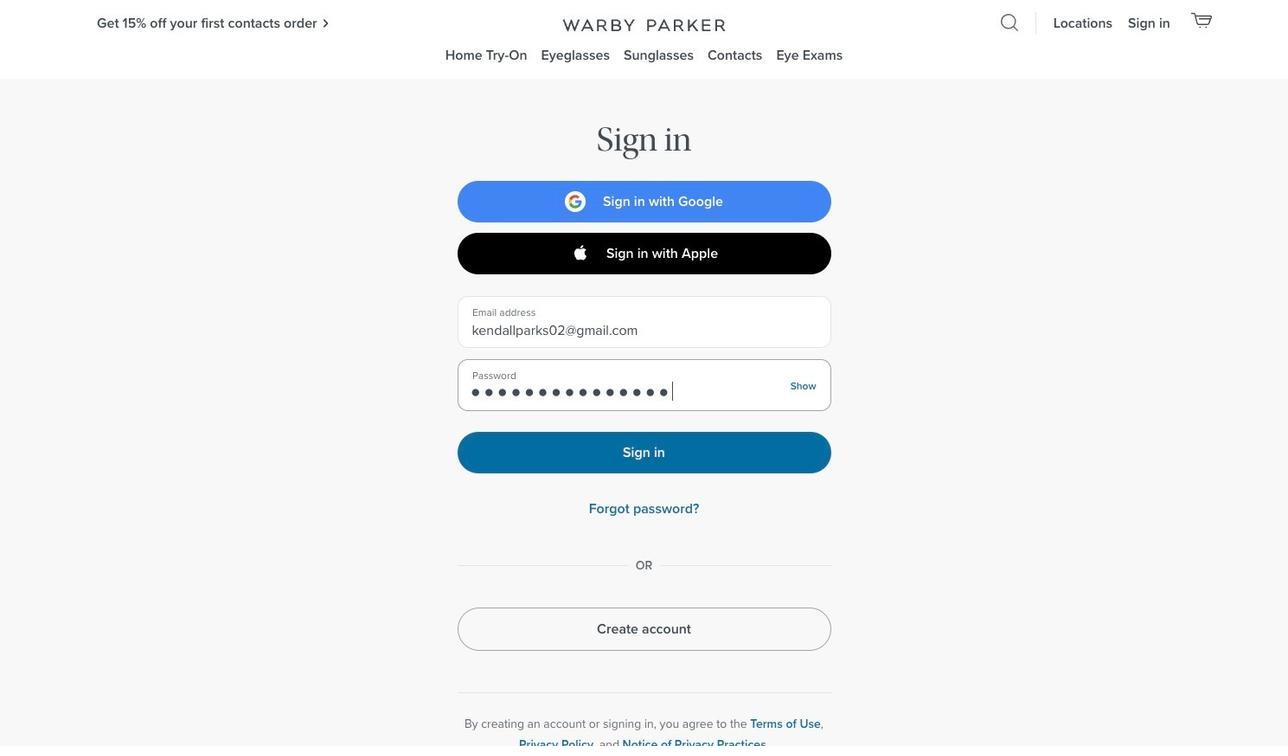 Task type: describe. For each thing, give the bounding box(es) containing it.
cart image
[[1191, 12, 1213, 29]]

Password password field
[[470, 381, 777, 400]]



Task type: locate. For each thing, give the bounding box(es) containing it.
warby parker logo image
[[561, 19, 728, 32]]

Email address email field
[[472, 321, 817, 340]]

navigation element
[[0, 0, 1289, 79]]

header search image
[[1001, 14, 1019, 32]]



